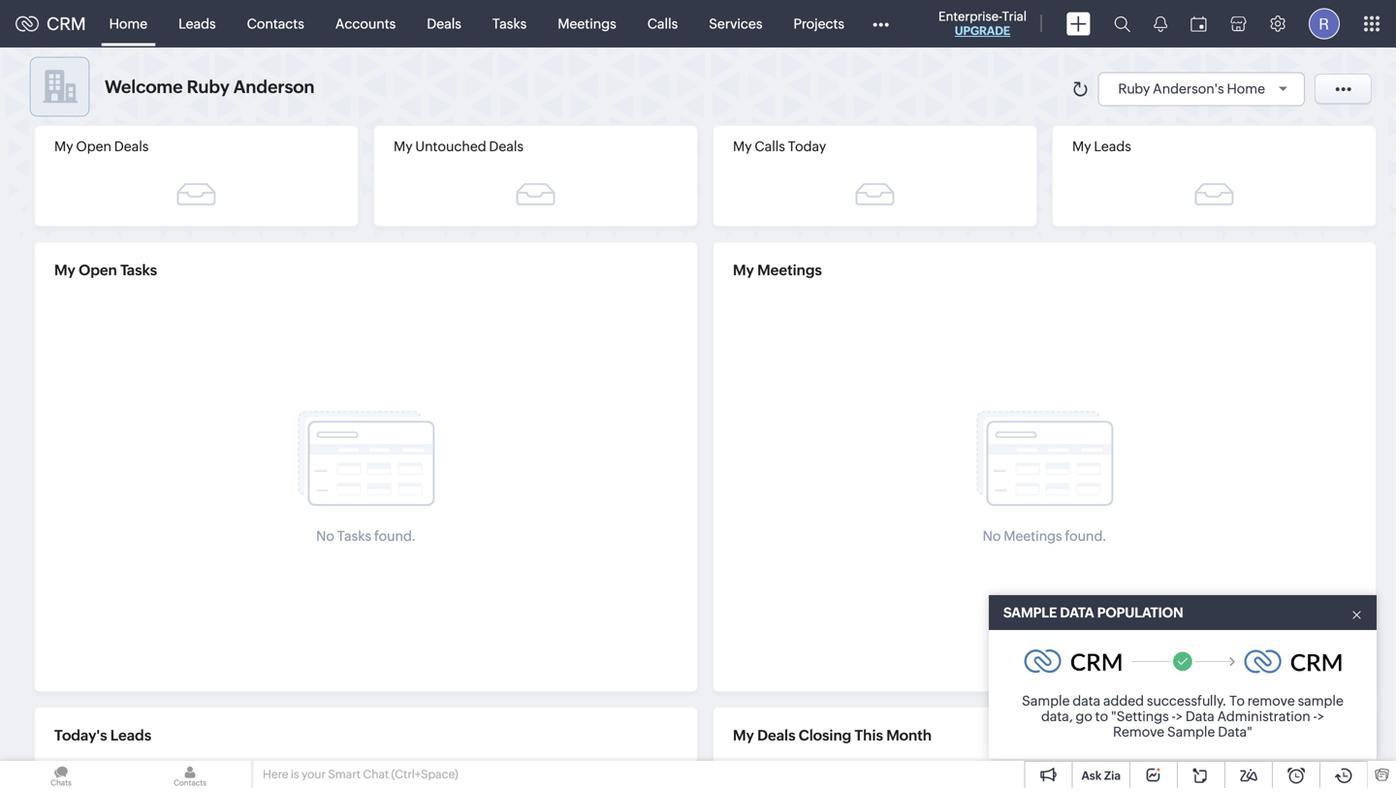 Task type: describe. For each thing, give the bounding box(es) containing it.
no for no tasks found.
[[316, 529, 335, 544]]

projects
[[794, 16, 845, 32]]

tasks link
[[477, 0, 543, 47]]

smart
[[328, 768, 361, 781]]

2 vertical spatial tasks
[[337, 529, 372, 544]]

here is your smart chat (ctrl+space)
[[263, 768, 459, 781]]

deals right untouched
[[489, 139, 524, 154]]

found. for no tasks found.
[[374, 529, 416, 544]]

2 - from the left
[[1314, 709, 1318, 725]]

sample data added successfully. to remove sample data, go to "settings -> data administration -> remove sample data"
[[1023, 694, 1344, 740]]

my open deals
[[54, 139, 149, 154]]

untouched
[[416, 139, 487, 154]]

enterprise-
[[939, 9, 1003, 24]]

my for my open deals
[[54, 139, 73, 154]]

data,
[[1042, 709, 1074, 725]]

my for my leads
[[1073, 139, 1092, 154]]

chat
[[363, 768, 389, 781]]

"settings
[[1112, 709, 1170, 725]]

1 - from the left
[[1172, 709, 1177, 725]]

my open tasks
[[54, 262, 157, 279]]

no meetings found.
[[983, 529, 1107, 544]]

my for my calls today
[[733, 139, 752, 154]]

deals left 'closing'
[[758, 728, 796, 745]]

data"
[[1219, 725, 1253, 740]]

population
[[1098, 605, 1184, 621]]

my for my open tasks
[[54, 262, 75, 279]]

deals link
[[412, 0, 477, 47]]

my for my deals closing this month
[[733, 728, 755, 745]]

signals image
[[1154, 16, 1168, 32]]

Other Modules field
[[861, 8, 902, 39]]

0 vertical spatial home
[[109, 16, 148, 32]]

1 vertical spatial home
[[1228, 81, 1266, 97]]

contacts
[[247, 16, 304, 32]]

data
[[1073, 694, 1101, 709]]

meetings link
[[543, 0, 632, 47]]

search element
[[1103, 0, 1143, 48]]

leads link
[[163, 0, 231, 47]]

1 > from the left
[[1177, 709, 1184, 725]]

closing
[[799, 728, 852, 745]]

0 vertical spatial data
[[1061, 605, 1095, 621]]

create menu image
[[1067, 12, 1091, 35]]

my leads
[[1073, 139, 1132, 154]]

logo image
[[16, 16, 39, 32]]

meetings for no meetings found.
[[1004, 529, 1063, 544]]

my meetings
[[733, 262, 823, 279]]

my deals closing this month
[[733, 728, 932, 745]]

0 horizontal spatial ruby
[[187, 77, 230, 97]]

0 horizontal spatial tasks
[[120, 262, 157, 279]]

0 horizontal spatial calls
[[648, 16, 678, 32]]

enterprise-trial upgrade
[[939, 9, 1027, 37]]

(ctrl+space)
[[391, 768, 459, 781]]

month
[[887, 728, 932, 745]]

2 vertical spatial sample
[[1168, 725, 1216, 740]]

profile image
[[1310, 8, 1341, 39]]

my calls today
[[733, 139, 827, 154]]

meetings for my meetings
[[758, 262, 823, 279]]

successfully.
[[1148, 694, 1227, 709]]



Task type: locate. For each thing, give the bounding box(es) containing it.
sample left data
[[1023, 694, 1071, 709]]

0 horizontal spatial found.
[[374, 529, 416, 544]]

sample data population
[[1004, 605, 1184, 621]]

1 no from the left
[[316, 529, 335, 544]]

1 horizontal spatial found.
[[1066, 529, 1107, 544]]

crm
[[47, 14, 86, 34]]

1 horizontal spatial tasks
[[337, 529, 372, 544]]

tasks
[[493, 16, 527, 32], [120, 262, 157, 279], [337, 529, 372, 544]]

no
[[316, 529, 335, 544], [983, 529, 1002, 544]]

contacts link
[[231, 0, 320, 47]]

2 vertical spatial leads
[[110, 728, 151, 745]]

leads for today's leads
[[110, 728, 151, 745]]

administration
[[1218, 709, 1311, 725]]

calls link
[[632, 0, 694, 47]]

ruby anderson's home
[[1119, 81, 1266, 97]]

1 vertical spatial calls
[[755, 139, 786, 154]]

1 horizontal spatial meetings
[[758, 262, 823, 279]]

2 horizontal spatial meetings
[[1004, 529, 1063, 544]]

deals left tasks link
[[427, 16, 462, 32]]

data left "data""
[[1186, 709, 1215, 725]]

today's
[[54, 728, 107, 745]]

added
[[1104, 694, 1145, 709]]

ruby left anderson's
[[1119, 81, 1151, 97]]

- right "settings
[[1172, 709, 1177, 725]]

search image
[[1115, 16, 1131, 32]]

calendar image
[[1191, 16, 1208, 32]]

1 horizontal spatial -
[[1314, 709, 1318, 725]]

trial
[[1003, 9, 1027, 24]]

leads for my leads
[[1095, 139, 1132, 154]]

to
[[1096, 709, 1109, 725]]

accounts
[[335, 16, 396, 32]]

projects link
[[778, 0, 861, 47]]

- right remove
[[1314, 709, 1318, 725]]

0 horizontal spatial no
[[316, 529, 335, 544]]

crm image
[[1245, 650, 1342, 674]]

0 horizontal spatial data
[[1061, 605, 1095, 621]]

ruby down leads link
[[187, 77, 230, 97]]

today's leads
[[54, 728, 151, 745]]

leads
[[179, 16, 216, 32], [1095, 139, 1132, 154], [110, 728, 151, 745]]

data inside "sample data added successfully. to remove sample data, go to "settings -> data administration -> remove sample data""
[[1186, 709, 1215, 725]]

no for no meetings found.
[[983, 529, 1002, 544]]

0 horizontal spatial leads
[[110, 728, 151, 745]]

2 horizontal spatial tasks
[[493, 16, 527, 32]]

here
[[263, 768, 289, 781]]

1 horizontal spatial leads
[[179, 16, 216, 32]]

1 vertical spatial meetings
[[758, 262, 823, 279]]

home right anderson's
[[1228, 81, 1266, 97]]

contacts image
[[129, 762, 251, 789]]

your
[[302, 768, 326, 781]]

ask zia
[[1082, 770, 1121, 783]]

open for tasks
[[79, 262, 117, 279]]

2 > from the left
[[1318, 709, 1325, 725]]

ruby
[[187, 77, 230, 97], [1119, 81, 1151, 97]]

> right "settings
[[1177, 709, 1184, 725]]

2 no from the left
[[983, 529, 1002, 544]]

>
[[1177, 709, 1184, 725], [1318, 709, 1325, 725]]

1 vertical spatial sample
[[1023, 694, 1071, 709]]

open
[[76, 139, 112, 154], [79, 262, 117, 279]]

anderson's
[[1154, 81, 1225, 97]]

sample down 'successfully.'
[[1168, 725, 1216, 740]]

accounts link
[[320, 0, 412, 47]]

0 vertical spatial open
[[76, 139, 112, 154]]

calls left the services
[[648, 16, 678, 32]]

profile element
[[1298, 0, 1352, 47]]

open for deals
[[76, 139, 112, 154]]

my for my meetings
[[733, 262, 755, 279]]

home link
[[94, 0, 163, 47]]

1 horizontal spatial calls
[[755, 139, 786, 154]]

1 vertical spatial open
[[79, 262, 117, 279]]

0 horizontal spatial meetings
[[558, 16, 617, 32]]

-
[[1172, 709, 1177, 725], [1314, 709, 1318, 725]]

deals
[[427, 16, 462, 32], [114, 139, 149, 154], [489, 139, 524, 154], [758, 728, 796, 745]]

0 vertical spatial meetings
[[558, 16, 617, 32]]

2 vertical spatial meetings
[[1004, 529, 1063, 544]]

zia
[[1105, 770, 1121, 783]]

1 found. from the left
[[374, 529, 416, 544]]

home
[[109, 16, 148, 32], [1228, 81, 1266, 97]]

ask
[[1082, 770, 1102, 783]]

my untouched deals
[[394, 139, 524, 154]]

chats image
[[0, 762, 122, 789]]

found.
[[374, 529, 416, 544], [1066, 529, 1107, 544]]

this
[[855, 728, 884, 745]]

0 horizontal spatial >
[[1177, 709, 1184, 725]]

to
[[1230, 694, 1246, 709]]

1 horizontal spatial home
[[1228, 81, 1266, 97]]

1 horizontal spatial data
[[1186, 709, 1215, 725]]

ruby anderson's home link
[[1119, 81, 1295, 97]]

0 horizontal spatial home
[[109, 16, 148, 32]]

1 horizontal spatial ruby
[[1119, 81, 1151, 97]]

create menu element
[[1055, 0, 1103, 47]]

meetings
[[558, 16, 617, 32], [758, 262, 823, 279], [1004, 529, 1063, 544]]

sample down no meetings found.
[[1004, 605, 1058, 621]]

0 vertical spatial calls
[[648, 16, 678, 32]]

services link
[[694, 0, 778, 47]]

calls left the today
[[755, 139, 786, 154]]

deals down welcome
[[114, 139, 149, 154]]

data left population
[[1061, 605, 1095, 621]]

sample
[[1004, 605, 1058, 621], [1023, 694, 1071, 709], [1168, 725, 1216, 740]]

1 horizontal spatial no
[[983, 529, 1002, 544]]

0 vertical spatial leads
[[179, 16, 216, 32]]

welcome
[[105, 77, 183, 97]]

is
[[291, 768, 299, 781]]

1 vertical spatial data
[[1186, 709, 1215, 725]]

calls
[[648, 16, 678, 32], [755, 139, 786, 154]]

found. for no meetings found.
[[1066, 529, 1107, 544]]

0 vertical spatial tasks
[[493, 16, 527, 32]]

1 vertical spatial leads
[[1095, 139, 1132, 154]]

anderson
[[234, 77, 315, 97]]

sample
[[1299, 694, 1344, 709]]

remove
[[1114, 725, 1165, 740]]

1 horizontal spatial >
[[1318, 709, 1325, 725]]

deals inside deals link
[[427, 16, 462, 32]]

0 horizontal spatial -
[[1172, 709, 1177, 725]]

sample for sample data added successfully. to remove sample data, go to "settings -> data administration -> remove sample data"
[[1023, 694, 1071, 709]]

0 vertical spatial sample
[[1004, 605, 1058, 621]]

upgrade
[[955, 24, 1011, 37]]

sample for sample data population
[[1004, 605, 1058, 621]]

today
[[788, 139, 827, 154]]

services
[[709, 16, 763, 32]]

1 vertical spatial tasks
[[120, 262, 157, 279]]

> right remove
[[1318, 709, 1325, 725]]

no tasks found.
[[316, 529, 416, 544]]

data
[[1061, 605, 1095, 621], [1186, 709, 1215, 725]]

welcome ruby anderson
[[105, 77, 315, 97]]

my for my untouched deals
[[394, 139, 413, 154]]

2 horizontal spatial leads
[[1095, 139, 1132, 154]]

leads inside leads link
[[179, 16, 216, 32]]

2 found. from the left
[[1066, 529, 1107, 544]]

signals element
[[1143, 0, 1180, 48]]

crm link
[[16, 14, 86, 34]]

my
[[54, 139, 73, 154], [394, 139, 413, 154], [733, 139, 752, 154], [1073, 139, 1092, 154], [54, 262, 75, 279], [733, 262, 755, 279], [733, 728, 755, 745]]

remove
[[1248, 694, 1296, 709]]

home right crm
[[109, 16, 148, 32]]

go
[[1076, 709, 1093, 725]]



Task type: vqa. For each thing, say whether or not it's contained in the screenshot.
text box
no



